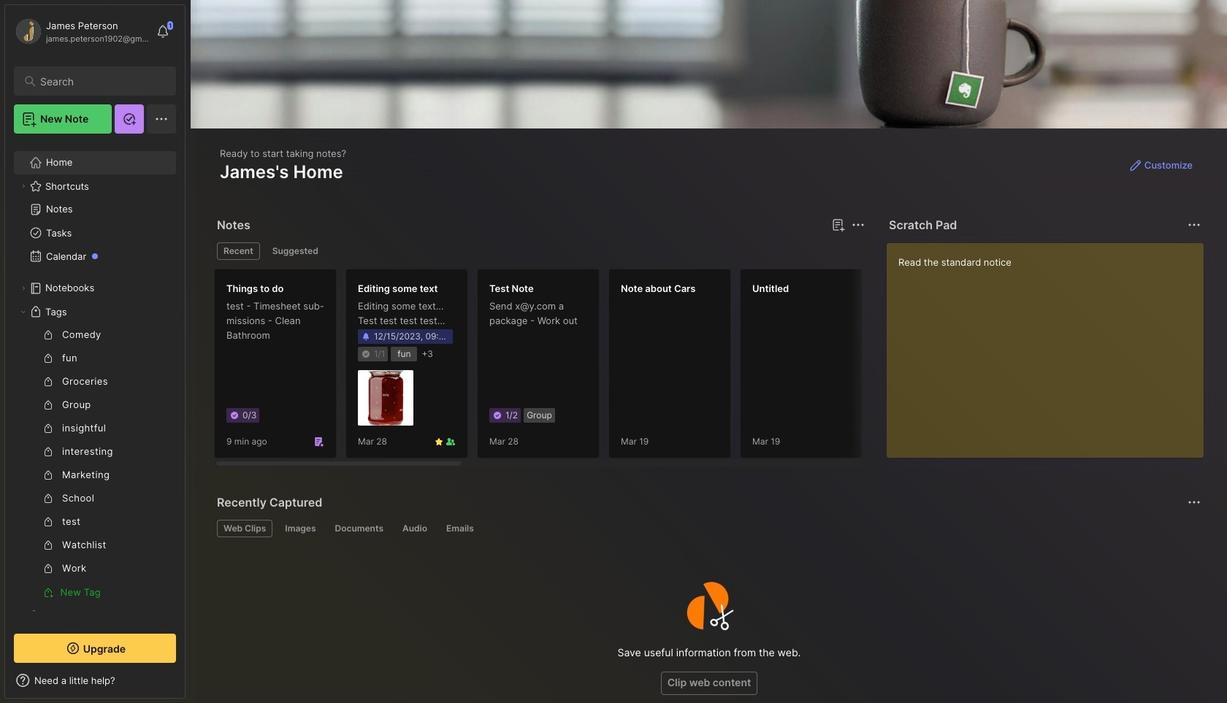 Task type: describe. For each thing, give the bounding box(es) containing it.
none search field inside main element
[[40, 72, 163, 90]]

2 more actions image from the left
[[1186, 216, 1204, 234]]

click to collapse image
[[185, 677, 195, 694]]

group inside tree
[[14, 324, 167, 604]]

WHAT'S NEW field
[[5, 669, 185, 693]]

Account field
[[14, 17, 149, 46]]

main element
[[0, 0, 190, 704]]

more actions image
[[1186, 494, 1204, 512]]

Search text field
[[40, 75, 163, 88]]

1 tab list from the top
[[217, 243, 863, 260]]



Task type: vqa. For each thing, say whether or not it's contained in the screenshot.
the rightmost More actions icon
yes



Task type: locate. For each thing, give the bounding box(es) containing it.
group
[[14, 324, 167, 604]]

tree
[[5, 143, 185, 660]]

1 horizontal spatial more actions image
[[1186, 216, 1204, 234]]

thumbnail image
[[358, 371, 414, 426]]

tab
[[217, 243, 260, 260], [266, 243, 325, 260], [217, 520, 273, 538], [279, 520, 323, 538], [329, 520, 390, 538], [396, 520, 434, 538], [440, 520, 481, 538]]

expand tags image
[[19, 308, 28, 316]]

0 vertical spatial tab list
[[217, 243, 863, 260]]

1 vertical spatial tab list
[[217, 520, 1199, 538]]

0 horizontal spatial more actions image
[[850, 216, 868, 234]]

1 more actions image from the left
[[850, 216, 868, 234]]

tree inside main element
[[5, 143, 185, 660]]

None search field
[[40, 72, 163, 90]]

row group
[[214, 269, 1228, 468]]

expand notebooks image
[[19, 284, 28, 293]]

More actions field
[[849, 215, 869, 235], [1185, 215, 1205, 235], [1185, 493, 1205, 513]]

2 tab list from the top
[[217, 520, 1199, 538]]

tab list
[[217, 243, 863, 260], [217, 520, 1199, 538]]

Start writing… text field
[[899, 243, 1204, 447]]

more actions image
[[850, 216, 868, 234], [1186, 216, 1204, 234]]



